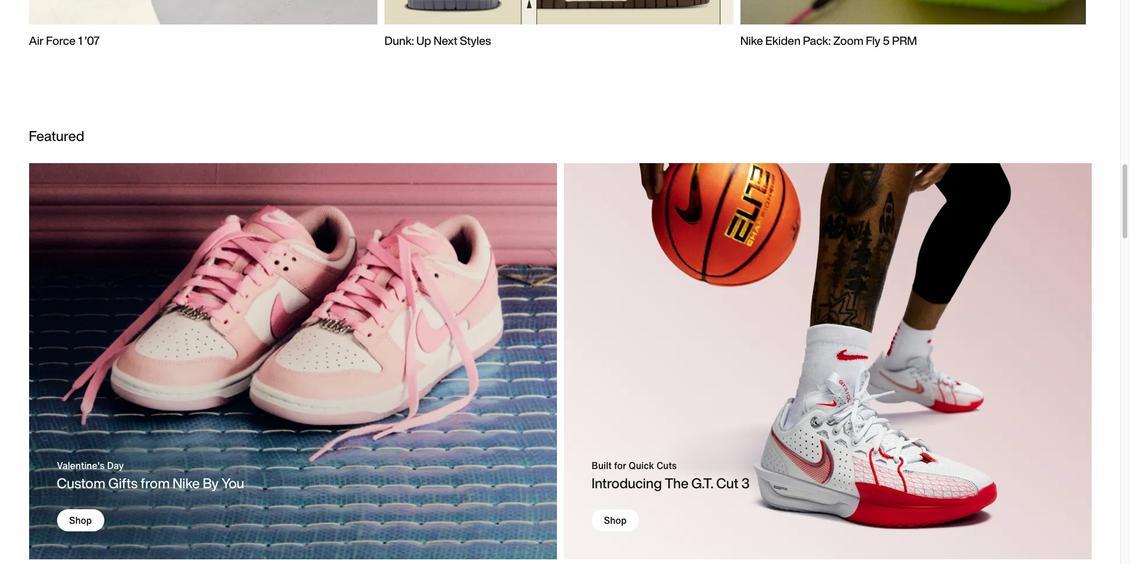 Task type: describe. For each thing, give the bounding box(es) containing it.
g.t.
[[692, 472, 714, 493]]

gifts
[[108, 472, 138, 493]]

the
[[665, 472, 689, 493]]

'07
[[85, 32, 100, 49]]

shop for introducing the g.t. cut 3
[[604, 513, 627, 527]]

air force 1 '07
[[29, 32, 100, 49]]

quick
[[629, 458, 654, 472]]

1 horizontal spatial nike
[[740, 32, 763, 49]]

fly
[[866, 32, 881, 49]]

valentine's day custom gifts from nike by you
[[57, 458, 244, 493]]

day
[[107, 458, 124, 472]]

styles
[[460, 32, 491, 49]]

shop link for introducing the g.t. cut 3
[[592, 509, 639, 531]]

nike ekiden pack:  zoom fly 5 prm
[[740, 32, 917, 49]]

pack:
[[803, 32, 831, 49]]

built
[[592, 458, 612, 472]]

cut
[[716, 472, 739, 493]]

1
[[78, 32, 82, 49]]

zoom
[[833, 32, 864, 49]]



Task type: locate. For each thing, give the bounding box(es) containing it.
nike left the ekiden
[[740, 32, 763, 49]]

nike left by
[[173, 472, 200, 493]]

featured
[[29, 125, 84, 146]]

1 horizontal spatial nike. just do it image
[[385, 0, 733, 49]]

shop down custom
[[69, 513, 92, 527]]

air
[[29, 32, 44, 49]]

dunk: up next styles
[[385, 32, 491, 49]]

shop link down the introducing
[[592, 509, 639, 531]]

shop link
[[57, 509, 104, 531], [592, 509, 639, 531]]

5
[[883, 32, 890, 49]]

prm
[[892, 32, 917, 49]]

from
[[141, 472, 170, 493]]

shop for custom gifts from nike by you
[[69, 513, 92, 527]]

3
[[741, 472, 750, 493]]

0 horizontal spatial shop link
[[57, 509, 104, 531]]

by
[[203, 472, 219, 493]]

next
[[434, 32, 458, 49]]

1 shop link from the left
[[57, 509, 104, 531]]

shop
[[69, 513, 92, 527], [604, 513, 627, 527]]

nike inside valentine's day custom gifts from nike by you
[[173, 472, 200, 493]]

nike. just do it image containing air force 1 '07
[[29, 0, 378, 49]]

built for quick cuts introducing the g.t. cut 3
[[592, 458, 750, 493]]

introducing
[[592, 472, 662, 493]]

2 horizontal spatial nike. just do it image
[[740, 0, 1089, 49]]

1 horizontal spatial shop link
[[592, 509, 639, 531]]

you
[[221, 472, 244, 493]]

0 horizontal spatial shop
[[69, 513, 92, 527]]

ekiden
[[766, 32, 801, 49]]

force
[[46, 32, 76, 49]]

valentine's
[[57, 458, 105, 472]]

shop link down custom
[[57, 509, 104, 531]]

dunk:
[[385, 32, 414, 49]]

shop link for custom gifts from nike by you
[[57, 509, 104, 531]]

nike. just do it image
[[29, 0, 378, 49], [385, 0, 733, 49], [740, 0, 1089, 49]]

1 vertical spatial nike
[[173, 472, 200, 493]]

menu bar
[[198, 0, 922, 2]]

0 horizontal spatial nike. just do it image
[[29, 0, 378, 49]]

shop down the introducing
[[604, 513, 627, 527]]

nike. just do it image containing dunk: up next styles
[[385, 0, 733, 49]]

0 vertical spatial nike
[[740, 32, 763, 49]]

for
[[614, 458, 626, 472]]

2 shop from the left
[[604, 513, 627, 527]]

1 horizontal spatial shop
[[604, 513, 627, 527]]

2 nike. just do it image from the left
[[385, 0, 733, 49]]

nike. just do it image containing nike ekiden pack:  zoom fly 5 prm
[[740, 0, 1089, 49]]

up
[[416, 32, 431, 49]]

custom
[[57, 472, 105, 493]]

1 shop from the left
[[69, 513, 92, 527]]

1 nike. just do it image from the left
[[29, 0, 378, 49]]

3 nike. just do it image from the left
[[740, 0, 1089, 49]]

cuts
[[657, 458, 677, 472]]

nike
[[740, 32, 763, 49], [173, 472, 200, 493]]

0 horizontal spatial nike
[[173, 472, 200, 493]]

2 shop link from the left
[[592, 509, 639, 531]]



Task type: vqa. For each thing, say whether or not it's contained in the screenshot.
Jordan icon
no



